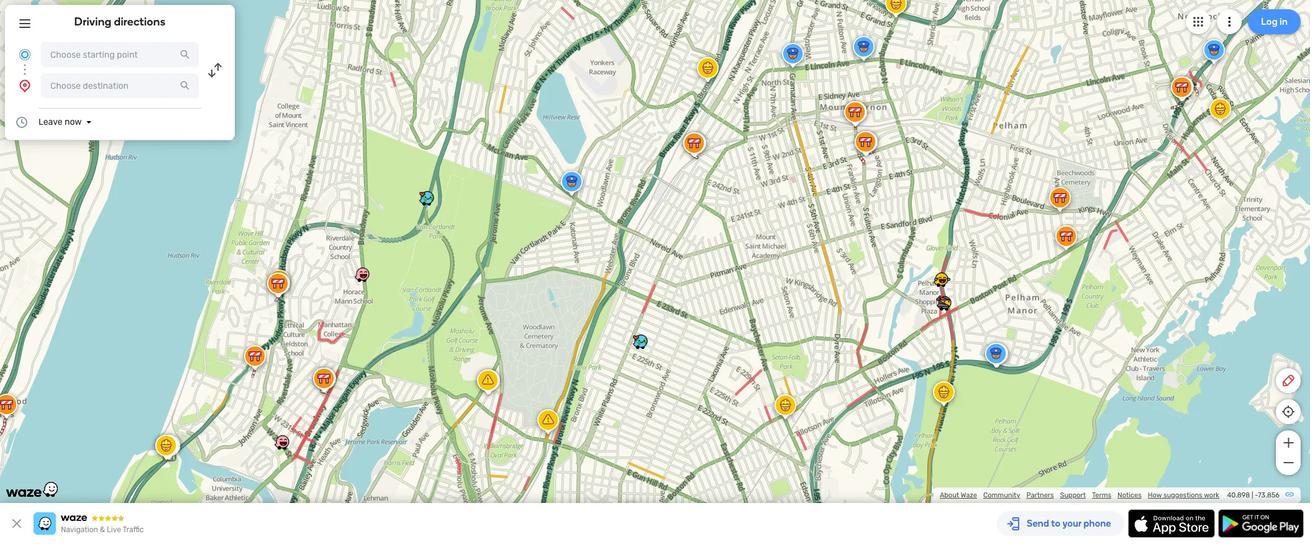 Task type: vqa. For each thing, say whether or not it's contained in the screenshot.
Driving on the left top of page
yes



Task type: locate. For each thing, give the bounding box(es) containing it.
traffic
[[123, 526, 144, 534]]

about
[[940, 491, 959, 499]]

clock image
[[14, 115, 29, 130]]

navigation & live traffic
[[61, 526, 144, 534]]

pencil image
[[1281, 373, 1296, 388]]

about waze community partners support terms notices how suggestions work
[[940, 491, 1219, 499]]

zoom in image
[[1281, 435, 1296, 450]]

Choose starting point text field
[[41, 42, 199, 67]]

support link
[[1060, 491, 1086, 499]]

leave
[[39, 117, 62, 127]]

how
[[1148, 491, 1162, 499]]

location image
[[17, 78, 32, 93]]

notices
[[1118, 491, 1142, 499]]

|
[[1252, 491, 1253, 499]]

zoom out image
[[1281, 455, 1296, 470]]

current location image
[[17, 47, 32, 62]]

waze
[[961, 491, 977, 499]]

40.898 | -73.856
[[1227, 491, 1280, 499]]

about waze link
[[940, 491, 977, 499]]

suggestions
[[1164, 491, 1203, 499]]

Choose destination text field
[[41, 73, 199, 98]]

x image
[[9, 516, 24, 531]]

notices link
[[1118, 491, 1142, 499]]

partners
[[1027, 491, 1054, 499]]

link image
[[1285, 490, 1295, 499]]

-
[[1255, 491, 1258, 499]]

leave now
[[39, 117, 82, 127]]



Task type: describe. For each thing, give the bounding box(es) containing it.
work
[[1204, 491, 1219, 499]]

how suggestions work link
[[1148, 491, 1219, 499]]

&
[[100, 526, 105, 534]]

driving directions
[[74, 15, 166, 29]]

live
[[107, 526, 121, 534]]

directions
[[114, 15, 166, 29]]

support
[[1060, 491, 1086, 499]]

terms
[[1092, 491, 1111, 499]]

40.898
[[1227, 491, 1250, 499]]

partners link
[[1027, 491, 1054, 499]]

73.856
[[1258, 491, 1280, 499]]

navigation
[[61, 526, 98, 534]]

now
[[65, 117, 82, 127]]

driving
[[74, 15, 111, 29]]

terms link
[[1092, 491, 1111, 499]]

community link
[[983, 491, 1020, 499]]

community
[[983, 491, 1020, 499]]



